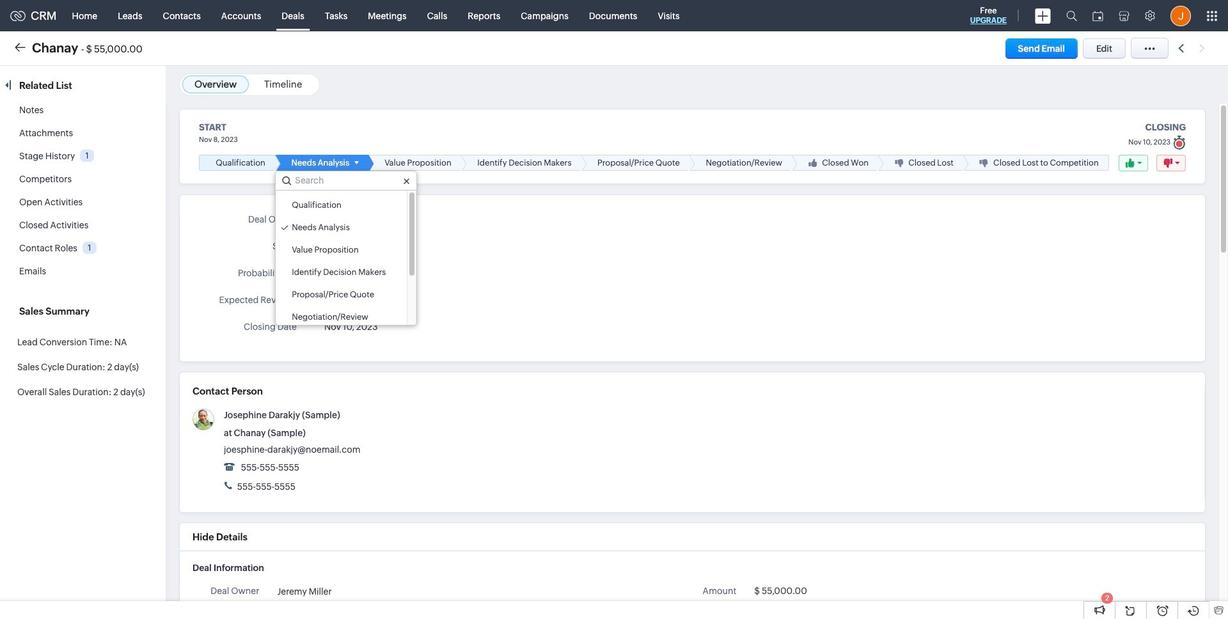 Task type: locate. For each thing, give the bounding box(es) containing it.
previous record image
[[1179, 44, 1184, 52]]

create menu image
[[1035, 8, 1051, 23]]

Search text field
[[276, 172, 416, 190]]



Task type: vqa. For each thing, say whether or not it's contained in the screenshot.
the logo
yes



Task type: describe. For each thing, give the bounding box(es) containing it.
create menu element
[[1028, 0, 1059, 31]]

logo image
[[10, 11, 26, 21]]

calendar image
[[1093, 11, 1104, 21]]



